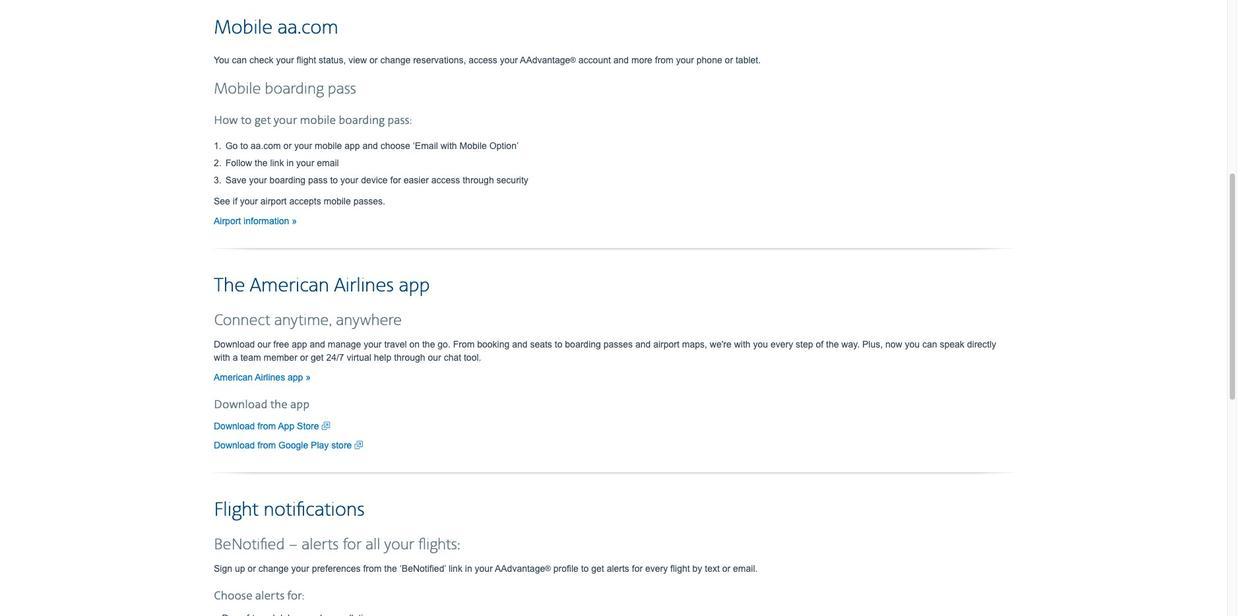 Task type: describe. For each thing, give the bounding box(es) containing it.
step
[[796, 339, 813, 350]]

0 vertical spatial get
[[254, 113, 271, 128]]

1 vertical spatial our
[[428, 352, 441, 363]]

how to get your mobile boarding pass:
[[214, 113, 412, 128]]

way.
[[842, 339, 860, 350]]

sign up or change your preferences from the 'benotified' link in your aadvantage ® profile to get alerts for every flight by text or email.
[[214, 563, 758, 574]]

email
[[317, 158, 339, 168]]

passes
[[604, 339, 633, 350]]

the right of
[[826, 339, 839, 350]]

every inside the download our free app and manage your travel on the go. from booking and seats to boarding passes and airport maps, we're with you every step of the way. plus, now you can speak directly with a team member or get 24/7 virtual help through our chat tool.
[[771, 339, 793, 350]]

0 vertical spatial aa.com
[[278, 16, 338, 40]]

download for download from google play store
[[214, 440, 255, 451]]

mobile for mobile aa.com
[[214, 16, 273, 40]]

and inside go to aa.com or your mobile app and choose 'email with mobile option' follow the link in your email save your boarding pass to your device for easier access through security
[[363, 140, 378, 151]]

from left app
[[257, 421, 276, 431]]

sign
[[214, 563, 232, 574]]

save
[[226, 175, 247, 185]]

get inside the download our free app and manage your travel on the go. from booking and seats to boarding passes and airport maps, we're with you every step of the way. plus, now you can speak directly with a team member or get 24/7 virtual help through our chat tool.
[[311, 352, 324, 363]]

team
[[241, 352, 261, 363]]

booking
[[477, 339, 510, 350]]

american airlines app
[[214, 372, 306, 383]]

now
[[886, 339, 903, 350]]

2 horizontal spatial get
[[592, 563, 604, 574]]

plus,
[[863, 339, 883, 350]]

airport information
[[214, 216, 292, 226]]

anytime,
[[274, 311, 332, 330]]

more
[[632, 55, 653, 65]]

google
[[279, 440, 308, 451]]

your inside the download our free app and manage your travel on the go. from booking and seats to boarding passes and airport maps, we're with you every step of the way. plus, now you can speak directly with a team member or get 24/7 virtual help through our chat tool.
[[364, 339, 382, 350]]

on
[[410, 339, 420, 350]]

help
[[374, 352, 392, 363]]

up
[[235, 563, 245, 574]]

or left tablet.
[[725, 55, 733, 65]]

mobile aa.com
[[214, 16, 338, 40]]

app down member
[[288, 372, 303, 383]]

and left seats
[[512, 339, 528, 350]]

1 you from the left
[[753, 339, 768, 350]]

® for sign up or change your preferences from the 'benotified' link in your aadvantage
[[545, 564, 551, 573]]

boarding inside the download our free app and manage your travel on the go. from booking and seats to boarding passes and airport maps, we're with you every step of the way. plus, now you can speak directly with a team member or get 24/7 virtual help through our chat tool.
[[565, 339, 601, 350]]

0 horizontal spatial every
[[645, 563, 668, 574]]

airport
[[214, 216, 241, 226]]

status,
[[319, 55, 346, 65]]

1 vertical spatial airlines
[[255, 372, 285, 383]]

2 vertical spatial for
[[632, 563, 643, 574]]

by
[[693, 563, 702, 574]]

from
[[453, 339, 475, 350]]

aa.com inside go to aa.com or your mobile app and choose 'email with mobile option' follow the link in your email save your boarding pass to your device for easier access through security
[[251, 140, 281, 151]]

app
[[278, 421, 294, 431]]

to inside the download our free app and manage your travel on the go. from booking and seats to boarding passes and airport maps, we're with you every step of the way. plus, now you can speak directly with a team member or get 24/7 virtual help through our chat tool.
[[555, 339, 563, 350]]

maps,
[[682, 339, 707, 350]]

mobile boarding pass
[[214, 80, 356, 99]]

access inside go to aa.com or your mobile app and choose 'email with mobile option' follow the link in your email save your boarding pass to your device for easier access through security
[[431, 175, 460, 185]]

text
[[705, 563, 720, 574]]

if
[[233, 196, 237, 206]]

and right passes
[[636, 339, 651, 350]]

travel
[[384, 339, 407, 350]]

0 vertical spatial change
[[380, 55, 411, 65]]

for:
[[287, 589, 304, 604]]

play
[[311, 440, 329, 451]]

app up anywhere
[[399, 274, 430, 298]]

download from google play store link
[[214, 439, 363, 452]]

anywhere
[[336, 311, 402, 330]]

to right go
[[240, 140, 248, 151]]

0 vertical spatial our
[[257, 339, 271, 350]]

from down all
[[363, 563, 382, 574]]

1 vertical spatial for
[[343, 536, 362, 555]]

1 vertical spatial american
[[214, 372, 253, 383]]

1 vertical spatial link
[[449, 563, 463, 574]]

download our free app and manage your travel on the go. from booking and seats to boarding passes and airport maps, we're with you every step of the way. plus, now you can speak directly with a team member or get 24/7 virtual help through our chat tool.
[[214, 339, 997, 363]]

download from app store link
[[214, 420, 330, 433]]

aadvantage for sign up or change your preferences from the 'benotified' link in your aadvantage
[[495, 563, 545, 574]]

manage
[[328, 339, 361, 350]]

seats
[[530, 339, 552, 350]]

flight notifications
[[214, 498, 365, 522]]

information
[[244, 216, 289, 226]]

security
[[497, 175, 529, 185]]

through inside go to aa.com or your mobile app and choose 'email with mobile option' follow the link in your email save your boarding pass to your device for easier access through security
[[463, 175, 494, 185]]

all
[[366, 536, 380, 555]]

account
[[579, 55, 611, 65]]

check
[[249, 55, 274, 65]]

pass inside go to aa.com or your mobile app and choose 'email with mobile option' follow the link in your email save your boarding pass to your device for easier access through security
[[308, 175, 328, 185]]

in inside go to aa.com or your mobile app and choose 'email with mobile option' follow the link in your email save your boarding pass to your device for easier access through security
[[287, 158, 294, 168]]

download the app
[[214, 398, 310, 412]]

0 horizontal spatial can
[[232, 55, 247, 65]]

tool.
[[464, 352, 481, 363]]

accepts
[[289, 196, 321, 206]]

speak
[[940, 339, 965, 350]]

from right more at the right top of the page
[[655, 55, 674, 65]]

how
[[214, 113, 238, 128]]

app inside the download our free app and manage your travel on the go. from booking and seats to boarding passes and airport maps, we're with you every step of the way. plus, now you can speak directly with a team member or get 24/7 virtual help through our chat tool.
[[292, 339, 307, 350]]

choose alerts for:
[[214, 589, 304, 604]]

connect
[[214, 311, 270, 330]]

to down email
[[330, 175, 338, 185]]

a
[[233, 352, 238, 363]]

benotified
[[214, 536, 285, 555]]

0 vertical spatial airport
[[261, 196, 287, 206]]

airport inside the download our free app and manage your travel on the go. from booking and seats to boarding passes and airport maps, we're with you every step of the way. plus, now you can speak directly with a team member or get 24/7 virtual help through our chat tool.
[[653, 339, 680, 350]]

benotified – alerts for all your flights:
[[214, 536, 460, 555]]

option'
[[489, 140, 519, 151]]

easier
[[404, 175, 429, 185]]



Task type: vqa. For each thing, say whether or not it's contained in the screenshot.
pass:
yes



Task type: locate. For each thing, give the bounding box(es) containing it.
1 horizontal spatial flight
[[671, 563, 690, 574]]

1 vertical spatial with
[[734, 339, 751, 350]]

through
[[463, 175, 494, 185], [394, 352, 425, 363]]

0 horizontal spatial for
[[343, 536, 362, 555]]

boarding up see if your airport accepts mobile passes.
[[270, 175, 306, 185]]

you
[[214, 55, 229, 65]]

phone
[[697, 55, 722, 65]]

0 vertical spatial pass
[[328, 80, 356, 99]]

1 vertical spatial through
[[394, 352, 425, 363]]

get right profile
[[592, 563, 604, 574]]

0 vertical spatial with
[[441, 140, 457, 151]]

2 vertical spatial mobile
[[460, 140, 487, 151]]

download inside the download our free app and manage your travel on the go. from booking and seats to boarding passes and airport maps, we're with you every step of the way. plus, now you can speak directly with a team member or get 24/7 virtual help through our chat tool.
[[214, 339, 255, 350]]

0 horizontal spatial airport
[[261, 196, 287, 206]]

and
[[614, 55, 629, 65], [363, 140, 378, 151], [310, 339, 325, 350], [512, 339, 528, 350], [636, 339, 651, 350]]

download
[[214, 339, 255, 350], [214, 398, 268, 412], [214, 421, 255, 431], [214, 440, 255, 451]]

link
[[270, 158, 284, 168], [449, 563, 463, 574]]

1 horizontal spatial airport
[[653, 339, 680, 350]]

1 horizontal spatial change
[[380, 55, 411, 65]]

0 horizontal spatial alerts
[[255, 589, 285, 604]]

1 vertical spatial aa.com
[[251, 140, 281, 151]]

flights:
[[418, 536, 460, 555]]

1 horizontal spatial get
[[311, 352, 324, 363]]

0 vertical spatial aadvantage
[[520, 55, 570, 65]]

link inside go to aa.com or your mobile app and choose 'email with mobile option' follow the link in your email save your boarding pass to your device for easier access through security
[[270, 158, 284, 168]]

notifications
[[264, 498, 365, 522]]

airlines
[[334, 274, 394, 298], [255, 372, 285, 383]]

american up anytime,
[[250, 274, 329, 298]]

link down "flights:" at the bottom
[[449, 563, 463, 574]]

1 horizontal spatial access
[[469, 55, 497, 65]]

newpage image
[[355, 439, 363, 452]]

tablet.
[[736, 55, 761, 65]]

0 vertical spatial american
[[250, 274, 329, 298]]

access
[[469, 55, 497, 65], [431, 175, 460, 185]]

through down on at the bottom of the page
[[394, 352, 425, 363]]

1 vertical spatial access
[[431, 175, 460, 185]]

download from app store
[[214, 421, 322, 431]]

aadvantage for you can check your flight status, view or change reservations, access your aadvantage
[[520, 55, 570, 65]]

® left profile
[[545, 564, 551, 573]]

2 horizontal spatial with
[[734, 339, 751, 350]]

preferences
[[312, 563, 361, 574]]

0 vertical spatial every
[[771, 339, 793, 350]]

1 horizontal spatial for
[[390, 175, 401, 185]]

0 vertical spatial airlines
[[334, 274, 394, 298]]

alerts right profile
[[607, 563, 630, 574]]

to right seats
[[555, 339, 563, 350]]

boarding
[[265, 80, 324, 99], [339, 113, 385, 128], [270, 175, 306, 185], [565, 339, 601, 350]]

airport left maps,
[[653, 339, 680, 350]]

2 download from the top
[[214, 398, 268, 412]]

app right free
[[292, 339, 307, 350]]

mobile
[[214, 16, 273, 40], [214, 80, 261, 99], [460, 140, 487, 151]]

reservations,
[[413, 55, 466, 65]]

mobile inside go to aa.com or your mobile app and choose 'email with mobile option' follow the link in your email save your boarding pass to your device for easier access through security
[[315, 140, 342, 151]]

app left choose
[[345, 140, 360, 151]]

mobile
[[300, 113, 336, 128], [315, 140, 342, 151], [324, 196, 351, 206]]

to right profile
[[581, 563, 589, 574]]

and down connect anytime, anywhere
[[310, 339, 325, 350]]

1 vertical spatial aadvantage
[[495, 563, 545, 574]]

or inside the download our free app and manage your travel on the go. from booking and seats to boarding passes and airport maps, we're with you every step of the way. plus, now you can speak directly with a team member or get 24/7 virtual help through our chat tool.
[[300, 352, 308, 363]]

aa.com up follow
[[251, 140, 281, 151]]

mobile inside go to aa.com or your mobile app and choose 'email with mobile option' follow the link in your email save your boarding pass to your device for easier access through security
[[460, 140, 487, 151]]

1 vertical spatial in
[[465, 563, 472, 574]]

download inside download from app store link
[[214, 421, 255, 431]]

2 horizontal spatial for
[[632, 563, 643, 574]]

download down download from app store
[[214, 440, 255, 451]]

0 vertical spatial ®
[[570, 55, 576, 64]]

'email
[[413, 140, 438, 151]]

1 vertical spatial mobile
[[214, 80, 261, 99]]

with inside go to aa.com or your mobile app and choose 'email with mobile option' follow the link in your email save your boarding pass to your device for easier access through security
[[441, 140, 457, 151]]

american down a
[[214, 372, 253, 383]]

you
[[753, 339, 768, 350], [905, 339, 920, 350]]

the up download from app store link
[[270, 398, 288, 412]]

choose
[[381, 140, 410, 151]]

access right reservations,
[[469, 55, 497, 65]]

through inside the download our free app and manage your travel on the go. from booking and seats to boarding passes and airport maps, we're with you every step of the way. plus, now you can speak directly with a team member or get 24/7 virtual help through our chat tool.
[[394, 352, 425, 363]]

with right we're
[[734, 339, 751, 350]]

flight left by
[[671, 563, 690, 574]]

® for you can check your flight status, view or change reservations, access your aadvantage
[[570, 55, 576, 64]]

0 horizontal spatial you
[[753, 339, 768, 350]]

can inside the download our free app and manage your travel on the go. from booking and seats to boarding passes and airport maps, we're with you every step of the way. plus, now you can speak directly with a team member or get 24/7 virtual help through our chat tool.
[[923, 339, 938, 350]]

can
[[232, 55, 247, 65], [923, 339, 938, 350]]

store
[[331, 440, 352, 451]]

airport information link
[[214, 216, 297, 226]]

follow
[[226, 158, 252, 168]]

or inside go to aa.com or your mobile app and choose 'email with mobile option' follow the link in your email save your boarding pass to your device for easier access through security
[[284, 140, 292, 151]]

0 horizontal spatial link
[[270, 158, 284, 168]]

0 vertical spatial link
[[270, 158, 284, 168]]

go.
[[438, 339, 451, 350]]

see if your airport accepts mobile passes.
[[214, 196, 385, 206]]

to right how
[[241, 113, 252, 128]]

2 vertical spatial alerts
[[255, 589, 285, 604]]

2 horizontal spatial alerts
[[607, 563, 630, 574]]

our left free
[[257, 339, 271, 350]]

app inside go to aa.com or your mobile app and choose 'email with mobile option' follow the link in your email save your boarding pass to your device for easier access through security
[[345, 140, 360, 151]]

or right member
[[300, 352, 308, 363]]

0 horizontal spatial airlines
[[255, 372, 285, 383]]

pass down email
[[308, 175, 328, 185]]

airlines up anywhere
[[334, 274, 394, 298]]

download down american airlines app
[[214, 398, 268, 412]]

® inside sign up or change your preferences from the 'benotified' link in your aadvantage ® profile to get alerts for every flight by text or email.
[[545, 564, 551, 573]]

1 vertical spatial get
[[311, 352, 324, 363]]

flight left status,
[[297, 55, 316, 65]]

2 vertical spatial with
[[214, 352, 230, 363]]

get
[[254, 113, 271, 128], [311, 352, 324, 363], [592, 563, 604, 574]]

change
[[380, 55, 411, 65], [259, 563, 289, 574]]

store
[[297, 421, 319, 431]]

the american airlines app
[[214, 274, 430, 298]]

® left account
[[570, 55, 576, 64]]

passes.
[[354, 196, 385, 206]]

1 vertical spatial alerts
[[607, 563, 630, 574]]

virtual
[[347, 352, 371, 363]]

0 vertical spatial mobile
[[214, 16, 273, 40]]

for left by
[[632, 563, 643, 574]]

we're
[[710, 339, 732, 350]]

1 vertical spatial can
[[923, 339, 938, 350]]

you right we're
[[753, 339, 768, 350]]

1 vertical spatial flight
[[671, 563, 690, 574]]

our down go.
[[428, 352, 441, 363]]

the right on at the bottom of the page
[[422, 339, 435, 350]]

chat
[[444, 352, 461, 363]]

device
[[361, 175, 388, 185]]

0 vertical spatial flight
[[297, 55, 316, 65]]

the
[[214, 274, 245, 298]]

mobile for your
[[315, 140, 342, 151]]

1 horizontal spatial ®
[[570, 55, 576, 64]]

1 horizontal spatial airlines
[[334, 274, 394, 298]]

0 vertical spatial through
[[463, 175, 494, 185]]

mobile for accepts
[[324, 196, 351, 206]]

download for download from app store
[[214, 421, 255, 431]]

app up store
[[290, 398, 310, 412]]

1 vertical spatial pass
[[308, 175, 328, 185]]

–
[[289, 536, 298, 555]]

for
[[390, 175, 401, 185], [343, 536, 362, 555], [632, 563, 643, 574]]

1 vertical spatial ®
[[545, 564, 551, 573]]

'benotified'
[[400, 563, 446, 574]]

american airlines app link
[[214, 372, 311, 383]]

1 horizontal spatial through
[[463, 175, 494, 185]]

1 horizontal spatial every
[[771, 339, 793, 350]]

airport up information
[[261, 196, 287, 206]]

0 horizontal spatial our
[[257, 339, 271, 350]]

pass down status,
[[328, 80, 356, 99]]

american
[[250, 274, 329, 298], [214, 372, 253, 383]]

alerts right –
[[302, 536, 339, 555]]

in right 'benotified'
[[465, 563, 472, 574]]

go
[[226, 140, 238, 151]]

of
[[816, 339, 824, 350]]

pass
[[328, 80, 356, 99], [308, 175, 328, 185]]

2 vertical spatial mobile
[[324, 196, 351, 206]]

mobile for mobile boarding pass
[[214, 80, 261, 99]]

aadvantage left profile
[[495, 563, 545, 574]]

your
[[276, 55, 294, 65], [500, 55, 518, 65], [676, 55, 694, 65], [274, 113, 297, 128], [294, 140, 312, 151], [296, 158, 314, 168], [249, 175, 267, 185], [341, 175, 359, 185], [240, 196, 258, 206], [364, 339, 382, 350], [384, 536, 414, 555], [291, 563, 309, 574], [475, 563, 493, 574]]

member
[[264, 352, 298, 363]]

download down download the app
[[214, 421, 255, 431]]

0 horizontal spatial through
[[394, 352, 425, 363]]

1 vertical spatial every
[[645, 563, 668, 574]]

0 horizontal spatial change
[[259, 563, 289, 574]]

aa.com up status,
[[278, 16, 338, 40]]

2 vertical spatial get
[[592, 563, 604, 574]]

1 vertical spatial mobile
[[315, 140, 342, 151]]

and left choose
[[363, 140, 378, 151]]

get left 24/7
[[311, 352, 324, 363]]

24/7
[[326, 352, 344, 363]]

boarding up 'how to get your mobile boarding pass:'
[[265, 80, 324, 99]]

or right the view
[[370, 55, 378, 65]]

download inside download from google play store link
[[214, 440, 255, 451]]

boarding left pass:
[[339, 113, 385, 128]]

can right you
[[232, 55, 247, 65]]

4 download from the top
[[214, 440, 255, 451]]

change right the view
[[380, 55, 411, 65]]

you can check your flight status, view or change reservations, access your aadvantage ® account and more from your phone or tablet.
[[214, 55, 761, 65]]

mobile down you
[[214, 80, 261, 99]]

1 horizontal spatial you
[[905, 339, 920, 350]]

1 horizontal spatial our
[[428, 352, 441, 363]]

1 vertical spatial airport
[[653, 339, 680, 350]]

from down download from app store
[[257, 440, 276, 451]]

get right how
[[254, 113, 271, 128]]

boarding left passes
[[565, 339, 601, 350]]

airport
[[261, 196, 287, 206], [653, 339, 680, 350]]

for inside go to aa.com or your mobile app and choose 'email with mobile option' follow the link in your email save your boarding pass to your device for easier access through security
[[390, 175, 401, 185]]

®
[[570, 55, 576, 64], [545, 564, 551, 573]]

the right follow
[[255, 158, 268, 168]]

profile
[[554, 563, 579, 574]]

you right now on the right bottom of page
[[905, 339, 920, 350]]

or right text
[[722, 563, 731, 574]]

mobile up check
[[214, 16, 273, 40]]

email.
[[733, 563, 758, 574]]

mobile left option'
[[460, 140, 487, 151]]

with left a
[[214, 352, 230, 363]]

0 horizontal spatial ®
[[545, 564, 551, 573]]

through left the security
[[463, 175, 494, 185]]

can left speak on the bottom
[[923, 339, 938, 350]]

0 horizontal spatial in
[[287, 158, 294, 168]]

2 you from the left
[[905, 339, 920, 350]]

0 horizontal spatial access
[[431, 175, 460, 185]]

boarding inside go to aa.com or your mobile app and choose 'email with mobile option' follow the link in your email save your boarding pass to your device for easier access through security
[[270, 175, 306, 185]]

see
[[214, 196, 230, 206]]

for left easier
[[390, 175, 401, 185]]

view
[[349, 55, 367, 65]]

directly
[[967, 339, 997, 350]]

every left by
[[645, 563, 668, 574]]

go to aa.com or your mobile app and choose 'email with mobile option' follow the link in your email save your boarding pass to your device for easier access through security
[[226, 140, 529, 185]]

0 horizontal spatial flight
[[297, 55, 316, 65]]

connect anytime, anywhere
[[214, 311, 402, 330]]

3 download from the top
[[214, 421, 255, 431]]

0 vertical spatial alerts
[[302, 536, 339, 555]]

0 vertical spatial access
[[469, 55, 497, 65]]

download from google play store
[[214, 440, 355, 451]]

for left all
[[343, 536, 362, 555]]

1 horizontal spatial alerts
[[302, 536, 339, 555]]

1 download from the top
[[214, 339, 255, 350]]

1 horizontal spatial link
[[449, 563, 463, 574]]

from
[[655, 55, 674, 65], [257, 421, 276, 431], [257, 440, 276, 451], [363, 563, 382, 574]]

pass:
[[388, 113, 412, 128]]

0 vertical spatial for
[[390, 175, 401, 185]]

aadvantage left account
[[520, 55, 570, 65]]

choose
[[214, 589, 252, 604]]

1 horizontal spatial with
[[441, 140, 457, 151]]

airlines down member
[[255, 372, 285, 383]]

every left step
[[771, 339, 793, 350]]

flight
[[214, 498, 259, 522]]

access right easier
[[431, 175, 460, 185]]

1 vertical spatial change
[[259, 563, 289, 574]]

change down –
[[259, 563, 289, 574]]

download for download the app
[[214, 398, 268, 412]]

1 horizontal spatial in
[[465, 563, 472, 574]]

alerts left the for: at the left bottom
[[255, 589, 285, 604]]

0 vertical spatial mobile
[[300, 113, 336, 128]]

0 vertical spatial can
[[232, 55, 247, 65]]

the inside go to aa.com or your mobile app and choose 'email with mobile option' follow the link in your email save your boarding pass to your device for easier access through security
[[255, 158, 268, 168]]

0 horizontal spatial with
[[214, 352, 230, 363]]

download up a
[[214, 339, 255, 350]]

and left more at the right top of the page
[[614, 55, 629, 65]]

aadvantage
[[520, 55, 570, 65], [495, 563, 545, 574]]

the left 'benotified'
[[384, 563, 397, 574]]

in left email
[[287, 158, 294, 168]]

® inside you can check your flight status, view or change reservations, access your aadvantage ® account and more from your phone or tablet.
[[570, 55, 576, 64]]

1 horizontal spatial can
[[923, 339, 938, 350]]

0 horizontal spatial get
[[254, 113, 271, 128]]

newpage image
[[322, 420, 330, 433]]

link right follow
[[270, 158, 284, 168]]

our
[[257, 339, 271, 350], [428, 352, 441, 363]]

download for download our free app and manage your travel on the go. from booking and seats to boarding passes and airport maps, we're with you every step of the way. plus, now you can speak directly with a team member or get 24/7 virtual help through our chat tool.
[[214, 339, 255, 350]]

or right up
[[248, 563, 256, 574]]

free
[[273, 339, 289, 350]]

with right 'email
[[441, 140, 457, 151]]

or
[[370, 55, 378, 65], [725, 55, 733, 65], [284, 140, 292, 151], [300, 352, 308, 363], [248, 563, 256, 574], [722, 563, 731, 574]]

or down 'how to get your mobile boarding pass:'
[[284, 140, 292, 151]]

0 vertical spatial in
[[287, 158, 294, 168]]

to
[[241, 113, 252, 128], [240, 140, 248, 151], [330, 175, 338, 185], [555, 339, 563, 350], [581, 563, 589, 574]]



